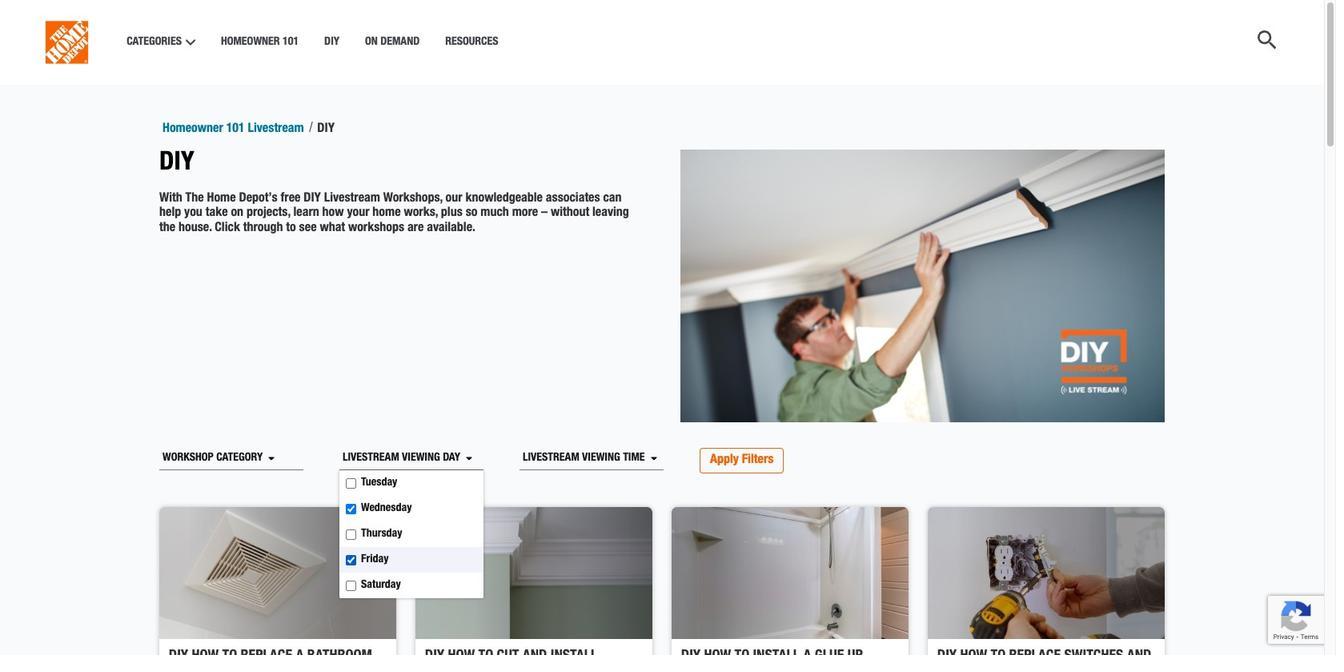Task type: describe. For each thing, give the bounding box(es) containing it.
leaving
[[592, 208, 629, 220]]

plus
[[441, 208, 463, 220]]

homeowner 101 link
[[221, 36, 299, 49]]

day
[[443, 453, 460, 465]]

demand
[[381, 37, 420, 48]]

on demand link
[[365, 36, 420, 49]]

filters
[[742, 455, 774, 467]]

apply filters button
[[700, 448, 784, 474]]

how
[[322, 208, 344, 220]]

apply
[[710, 455, 739, 467]]

workshop
[[163, 453, 214, 465]]

diy inside with the home depot's free diy livestream workshops, our knowledgeable associates can help you take on projects, learn how your home works, plus so much more – without leaving the house. click through to see what workshops are available.
[[304, 193, 321, 206]]

on
[[231, 208, 243, 220]]

are
[[407, 222, 424, 235]]

to
[[286, 222, 296, 235]]

–
[[541, 208, 548, 220]]

house.
[[179, 222, 212, 235]]

livestream viewing day button
[[339, 448, 484, 471]]

0 vertical spatial diy link
[[324, 36, 340, 49]]

on
[[365, 37, 378, 48]]

more
[[512, 208, 538, 220]]

with the home depot's free diy livestream workshops, our knowledgeable associates can help you take on projects, learn how your home works, plus so much more – without leaving the house. click through to see what workshops are available.
[[159, 193, 632, 235]]

so
[[466, 208, 478, 220]]

homeowner
[[163, 123, 223, 136]]

associates
[[546, 193, 600, 206]]

help
[[159, 208, 181, 220]]

workshop category button
[[159, 448, 303, 471]]

click
[[215, 222, 240, 235]]

much
[[481, 208, 509, 220]]

viewing for time
[[582, 453, 620, 465]]

0 horizontal spatial livestream
[[248, 123, 304, 136]]

workshops
[[348, 222, 404, 235]]

101 for homeowner
[[226, 123, 245, 136]]

learn
[[293, 208, 319, 220]]

time
[[623, 453, 645, 465]]

livestream for livestream viewing time
[[523, 453, 580, 465]]

what
[[320, 222, 345, 235]]

categories button
[[127, 36, 195, 49]]

workshops,
[[383, 193, 443, 206]]



Task type: vqa. For each thing, say whether or not it's contained in the screenshot.
the tile inside the Learn the tips and tricks you need to select and install new tile flooring
no



Task type: locate. For each thing, give the bounding box(es) containing it.
viewing inside 'dropdown button'
[[582, 453, 620, 465]]

without
[[551, 208, 589, 220]]

101 for homeowner
[[283, 37, 299, 48]]

2 viewing from the left
[[582, 453, 620, 465]]

1 vertical spatial livestream
[[324, 193, 380, 206]]

apply filters
[[710, 455, 774, 467]]

category
[[216, 453, 263, 465]]

homeowner 101
[[221, 37, 299, 48]]

homeowner
[[221, 37, 280, 48]]

livestream viewing time
[[523, 453, 645, 465]]

projects,
[[247, 208, 290, 220]]

0 horizontal spatial livestream
[[343, 453, 399, 465]]

homeowner 101 livestream
[[163, 123, 307, 136]]

livestream up the your
[[324, 193, 380, 206]]

1 horizontal spatial 101
[[283, 37, 299, 48]]

livestream inside 'dropdown button'
[[523, 453, 580, 465]]

homeowner 101 livestream home image
[[36, 10, 98, 74]]

1 horizontal spatial livestream
[[324, 193, 380, 206]]

your
[[347, 208, 370, 220]]

viewing left day
[[402, 453, 440, 465]]

1 horizontal spatial viewing
[[582, 453, 620, 465]]

the
[[185, 193, 204, 206]]

1 livestream from the left
[[343, 453, 399, 465]]

viewing
[[402, 453, 440, 465], [582, 453, 620, 465]]

Tuesday checkbox
[[346, 479, 356, 489]]

homeowner 101 livestream link
[[163, 123, 307, 136]]

livestream inside with the home depot's free diy livestream workshops, our knowledgeable associates can help you take on projects, learn how your home works, plus so much more – without leaving the house. click through to see what workshops are available.
[[324, 193, 380, 206]]

resources link
[[445, 36, 499, 49]]

home
[[207, 193, 236, 206]]

0 vertical spatial livestream
[[248, 123, 304, 136]]

tuesday
[[361, 478, 397, 489]]

1 horizontal spatial livestream
[[523, 453, 580, 465]]

resources
[[445, 37, 499, 48]]

viewing left time
[[582, 453, 620, 465]]

livestream
[[248, 123, 304, 136], [324, 193, 380, 206]]

1 vertical spatial 101
[[226, 123, 245, 136]]

livestream viewing day
[[343, 453, 460, 465]]

the
[[159, 222, 175, 235]]

diy image
[[680, 150, 1165, 423]]

workshop category
[[163, 453, 263, 465]]

on demand
[[365, 37, 420, 48]]

search image
[[1255, 28, 1280, 53]]

101
[[283, 37, 299, 48], [226, 123, 245, 136]]

can
[[603, 193, 622, 206]]

thursday
[[361, 529, 402, 540]]

livestream up 'free'
[[248, 123, 304, 136]]

wednesday
[[361, 504, 412, 515]]

0 horizontal spatial viewing
[[402, 453, 440, 465]]

our
[[446, 193, 463, 206]]

available.
[[427, 222, 475, 235]]

viewing inside dropdown button
[[402, 453, 440, 465]]

livestream inside dropdown button
[[343, 453, 399, 465]]

depot's
[[239, 193, 278, 206]]

take
[[206, 208, 228, 220]]

0 horizontal spatial 101
[[226, 123, 245, 136]]

see
[[299, 222, 317, 235]]

categories
[[127, 37, 182, 48]]

home
[[373, 208, 401, 220]]

works,
[[404, 208, 438, 220]]

you
[[184, 208, 202, 220]]

knowledgeable
[[466, 193, 543, 206]]

livestream for livestream viewing day
[[343, 453, 399, 465]]

friday
[[361, 555, 389, 566]]

Saturday checkbox
[[346, 581, 356, 592]]

through
[[243, 222, 283, 235]]

0 vertical spatial 101
[[283, 37, 299, 48]]

Wednesday checkbox
[[346, 504, 356, 515]]

Thursday checkbox
[[346, 530, 356, 540]]

1 vertical spatial diy link
[[317, 123, 335, 136]]

with
[[159, 193, 182, 206]]

free
[[281, 193, 301, 206]]

1 viewing from the left
[[402, 453, 440, 465]]

viewing for day
[[402, 453, 440, 465]]

2 livestream from the left
[[523, 453, 580, 465]]

Friday checkbox
[[346, 556, 356, 566]]

diy link
[[324, 36, 340, 49], [317, 123, 335, 136]]

livestream viewing time button
[[520, 448, 664, 471]]

livestream
[[343, 453, 399, 465], [523, 453, 580, 465]]

diy
[[324, 37, 340, 48], [317, 123, 335, 136], [159, 151, 195, 177], [304, 193, 321, 206]]

saturday
[[361, 581, 401, 592]]



